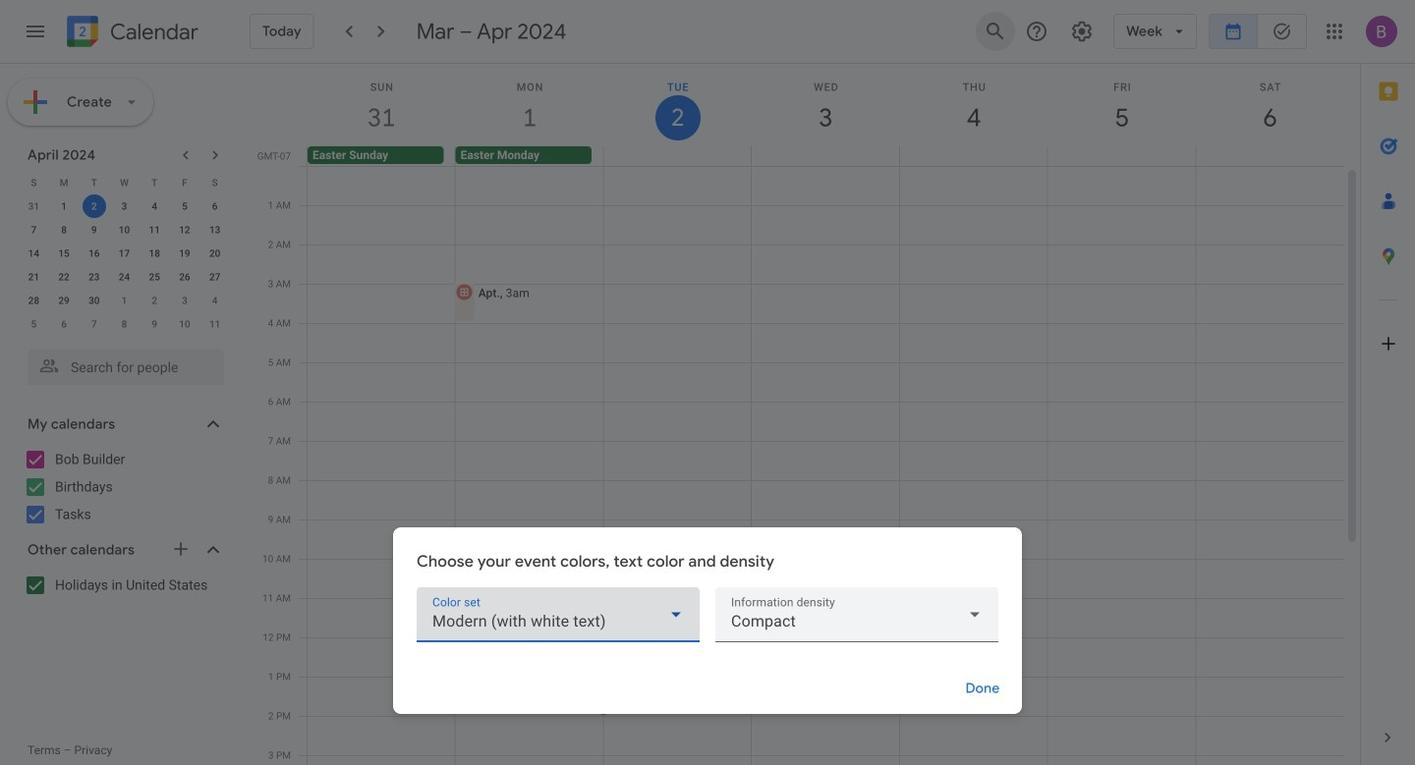 Task type: locate. For each thing, give the bounding box(es) containing it.
may 10 element
[[173, 313, 196, 336]]

dialog
[[393, 528, 1022, 714]]

grid
[[252, 64, 1360, 766]]

22 element
[[52, 265, 76, 289]]

may 8 element
[[113, 313, 136, 336]]

13 element
[[203, 218, 227, 242]]

7 element
[[22, 218, 46, 242]]

march 31 element
[[22, 195, 46, 218]]

4 element
[[143, 195, 166, 218]]

25 element
[[143, 265, 166, 289]]

18 element
[[143, 242, 166, 265]]

may 11 element
[[203, 313, 227, 336]]

3 element
[[113, 195, 136, 218]]

16 element
[[82, 242, 106, 265]]

14 element
[[22, 242, 46, 265]]

may 5 element
[[22, 313, 46, 336]]

6 element
[[203, 195, 227, 218]]

heading
[[106, 20, 198, 44]]

cell
[[604, 146, 751, 166], [751, 146, 899, 166], [899, 146, 1047, 166], [1047, 146, 1195, 166], [1195, 146, 1343, 166], [308, 166, 456, 766], [454, 166, 604, 766], [604, 166, 752, 766], [752, 166, 900, 766], [900, 166, 1048, 766], [1048, 166, 1196, 766], [1196, 166, 1344, 766], [79, 195, 109, 218]]

24 element
[[113, 265, 136, 289]]

None field
[[417, 588, 700, 643], [715, 588, 998, 643], [417, 588, 700, 643], [715, 588, 998, 643]]

row
[[299, 146, 1360, 166], [299, 166, 1344, 766], [19, 171, 230, 195], [19, 195, 230, 218], [19, 218, 230, 242], [19, 242, 230, 265], [19, 265, 230, 289], [19, 289, 230, 313], [19, 313, 230, 336]]

20 element
[[203, 242, 227, 265]]

10 element
[[113, 218, 136, 242]]

27 element
[[203, 265, 227, 289]]

19 element
[[173, 242, 196, 265]]

calendar element
[[63, 12, 198, 55]]

row group
[[19, 195, 230, 336]]

main drawer image
[[24, 20, 47, 43]]

9 element
[[82, 218, 106, 242]]

21 element
[[22, 265, 46, 289]]

None search field
[[0, 342, 244, 385]]

tab list
[[1361, 64, 1415, 711]]



Task type: vqa. For each thing, say whether or not it's contained in the screenshot.
20 element
yes



Task type: describe. For each thing, give the bounding box(es) containing it.
8 element
[[52, 218, 76, 242]]

cell inside april 2024 grid
[[79, 195, 109, 218]]

17 element
[[113, 242, 136, 265]]

may 6 element
[[52, 313, 76, 336]]

1 element
[[52, 195, 76, 218]]

may 7 element
[[82, 313, 106, 336]]

28 element
[[22, 289, 46, 313]]

15 element
[[52, 242, 76, 265]]

support image
[[1025, 20, 1049, 43]]

may 3 element
[[173, 289, 196, 313]]

5 element
[[173, 195, 196, 218]]

29 element
[[52, 289, 76, 313]]

30 element
[[82, 289, 106, 313]]

23 element
[[82, 265, 106, 289]]

heading inside calendar 'element'
[[106, 20, 198, 44]]

may 1 element
[[113, 289, 136, 313]]

12 element
[[173, 218, 196, 242]]

may 4 element
[[203, 289, 227, 313]]

my calendars list
[[4, 444, 244, 531]]

may 2 element
[[143, 289, 166, 313]]

26 element
[[173, 265, 196, 289]]

2, today element
[[82, 195, 106, 218]]

april 2024 grid
[[19, 171, 230, 336]]

11 element
[[143, 218, 166, 242]]

may 9 element
[[143, 313, 166, 336]]



